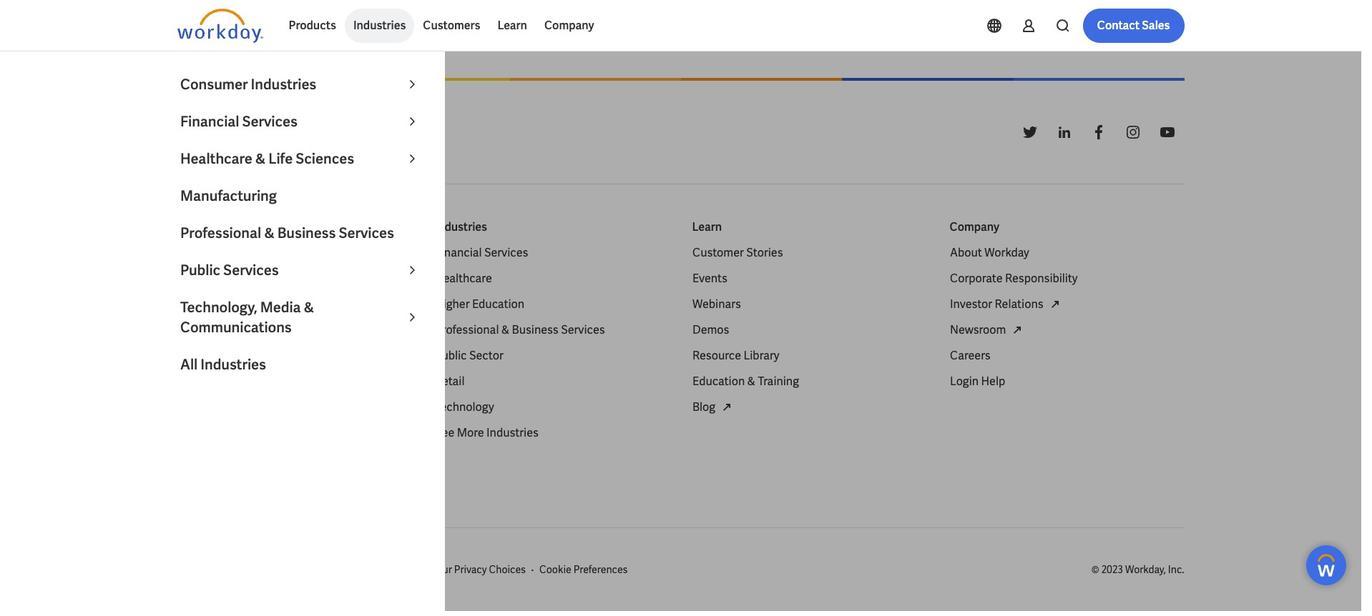 Task type: describe. For each thing, give the bounding box(es) containing it.
your privacy choices link
[[408, 563, 526, 578]]

careers
[[950, 349, 991, 364]]

company inside dropdown button
[[545, 18, 594, 33]]

public for public services
[[180, 261, 221, 280]]

training
[[758, 374, 799, 389]]

& for healthcare & life sciences dropdown button
[[255, 150, 266, 168]]

life
[[269, 150, 293, 168]]

higher education
[[435, 297, 524, 312]]

healthcare & life sciences
[[180, 150, 354, 168]]

financial services for financial services dropdown button
[[180, 112, 298, 131]]

opens in a new tab image
[[1046, 296, 1064, 314]]

customer stories
[[692, 246, 783, 261]]

industries button
[[345, 9, 415, 43]]

technology
[[435, 400, 494, 415]]

library
[[744, 349, 779, 364]]

financial services for financial services link
[[435, 246, 528, 261]]

manufacturing
[[180, 187, 277, 205]]

planning
[[197, 297, 242, 312]]

investor relations link
[[950, 296, 1064, 314]]

cookie preferences link
[[540, 563, 628, 578]]

higher
[[435, 297, 469, 312]]

customer stories link
[[692, 245, 783, 262]]

public for public sector
[[435, 349, 467, 364]]

public services
[[180, 261, 279, 280]]

1 horizontal spatial business
[[512, 323, 558, 338]]

sciences
[[296, 150, 354, 168]]

blog link
[[692, 399, 735, 417]]

preferences
[[574, 564, 628, 577]]

consumer
[[180, 75, 248, 94]]

financial services link
[[435, 245, 528, 262]]

consumer industries button
[[172, 66, 429, 103]]

sector
[[469, 349, 503, 364]]

retail link
[[435, 374, 464, 391]]

1 horizontal spatial company
[[950, 220, 1000, 235]]

industries up financial services dropdown button
[[251, 75, 317, 94]]

company button
[[536, 9, 603, 43]]

investor
[[950, 297, 992, 312]]

customers button
[[415, 9, 489, 43]]

blog
[[692, 400, 715, 415]]

industries down communications
[[200, 356, 266, 374]]

choices
[[489, 564, 526, 577]]

2 go to the homepage image from the top
[[177, 115, 263, 150]]

list for industries
[[435, 245, 669, 442]]

demos
[[692, 323, 729, 338]]

communications
[[180, 318, 292, 337]]

go to twitter image
[[1022, 124, 1039, 141]]

login help link
[[950, 374, 1005, 391]]

products inside dropdown button
[[289, 18, 336, 33]]

all
[[180, 356, 198, 374]]

professional & business services for topmost professional & business services link
[[180, 224, 394, 243]]

professional & business services for rightmost professional & business services link
[[435, 323, 605, 338]]

why workday link
[[177, 348, 247, 365]]

healthcare for healthcare & life sciences
[[180, 150, 252, 168]]

why
[[177, 349, 199, 364]]

technology link
[[435, 399, 494, 417]]

media
[[260, 298, 301, 317]]

webinars link
[[692, 296, 741, 314]]

relations
[[995, 297, 1043, 312]]

healthcare for healthcare
[[435, 271, 492, 286]]

2023
[[1102, 564, 1124, 577]]

login help
[[950, 374, 1005, 389]]

about
[[950, 246, 982, 261]]

why workday
[[177, 349, 247, 364]]

industries up financial services link
[[435, 220, 487, 235]]

sales
[[1142, 18, 1170, 33]]

responsibility
[[1005, 271, 1078, 286]]

workday for about workday
[[985, 246, 1029, 261]]

financial for financial services dropdown button
[[180, 112, 239, 131]]

for hr link
[[177, 271, 212, 288]]

go to instagram image
[[1125, 124, 1142, 141]]

© 2023 workday, inc.
[[1092, 564, 1185, 577]]

public sector link
[[435, 348, 503, 365]]

all industries link
[[172, 346, 429, 384]]

public sector
[[435, 349, 503, 364]]

learn button
[[489, 9, 536, 43]]

privacy
[[454, 564, 487, 577]]

technology,
[[180, 298, 257, 317]]



Task type: locate. For each thing, give the bounding box(es) containing it.
& down "manufacturing" link
[[264, 224, 275, 243]]

education down resource
[[692, 374, 745, 389]]

cookie preferences
[[540, 564, 628, 577]]

professional up public sector
[[435, 323, 499, 338]]

products down manufacturing
[[177, 220, 225, 235]]

1 vertical spatial healthcare
[[435, 271, 492, 286]]

0 horizontal spatial professional & business services
[[180, 224, 394, 243]]

platform
[[177, 323, 222, 338]]

& inside "technology, media & communications"
[[304, 298, 314, 317]]

opens in a new tab image down relations
[[1009, 322, 1026, 339]]

financial
[[180, 112, 239, 131], [435, 246, 482, 261]]

for planning link
[[177, 296, 242, 314]]

1 for from the top
[[177, 271, 194, 286]]

4 list from the left
[[950, 245, 1185, 391]]

1 horizontal spatial learn
[[692, 220, 722, 235]]

1 list from the left
[[177, 245, 412, 494]]

services for public services dropdown button
[[223, 261, 279, 280]]

2 for from the top
[[177, 297, 194, 312]]

2 list from the left
[[435, 245, 669, 442]]

financial for financial services link
[[435, 246, 482, 261]]

retail
[[435, 374, 464, 389]]

opens in a new tab image for blog
[[718, 399, 735, 417]]

for for for hr
[[177, 271, 194, 286]]

1 horizontal spatial opens in a new tab image
[[1009, 322, 1026, 339]]

& for rightmost professional & business services link
[[501, 323, 509, 338]]

list containing for hr
[[177, 245, 412, 494]]

public services button
[[172, 252, 429, 289]]

& right "media"
[[304, 298, 314, 317]]

1 horizontal spatial public
[[435, 349, 467, 364]]

list for company
[[950, 245, 1185, 391]]

professional for rightmost professional & business services link
[[435, 323, 499, 338]]

0 horizontal spatial healthcare
[[180, 150, 252, 168]]

business
[[277, 224, 336, 243], [512, 323, 558, 338]]

1 vertical spatial business
[[512, 323, 558, 338]]

go to the homepage image down consumer
[[177, 115, 263, 150]]

help
[[981, 374, 1005, 389]]

professional & business services inside list
[[435, 323, 605, 338]]

industries right products dropdown button
[[353, 18, 406, 33]]

workday down communications
[[202, 349, 247, 364]]

financial services button
[[172, 103, 429, 140]]

resource library
[[692, 349, 779, 364]]

1 horizontal spatial professional
[[435, 323, 499, 338]]

1 vertical spatial financial
[[435, 246, 482, 261]]

1 vertical spatial for
[[177, 297, 194, 312]]

opens in a new tab image
[[1009, 322, 1026, 339], [718, 399, 735, 417]]

for down 'for hr' link
[[177, 297, 194, 312]]

education & training link
[[692, 374, 799, 391]]

0 vertical spatial financial
[[180, 112, 239, 131]]

platform link
[[177, 322, 222, 339]]

0 horizontal spatial professional
[[180, 224, 261, 243]]

1 vertical spatial opens in a new tab image
[[718, 399, 735, 417]]

0 vertical spatial professional
[[180, 224, 261, 243]]

0 horizontal spatial education
[[472, 297, 524, 312]]

services for financial services link
[[484, 246, 528, 261]]

stories
[[746, 246, 783, 261]]

for left hr
[[177, 271, 194, 286]]

corporate
[[950, 271, 1003, 286]]

0 vertical spatial for
[[177, 271, 194, 286]]

financial services up healthcare link
[[435, 246, 528, 261]]

list for learn
[[692, 245, 927, 417]]

newsroom link
[[950, 322, 1026, 339]]

company right learn dropdown button
[[545, 18, 594, 33]]

professional & business services link
[[172, 215, 429, 252], [435, 322, 605, 339]]

login
[[950, 374, 979, 389]]

industries inside list
[[486, 426, 538, 441]]

©
[[1092, 564, 1100, 577]]

1 horizontal spatial professional & business services
[[435, 323, 605, 338]]

education
[[472, 297, 524, 312], [692, 374, 745, 389]]

list containing financial services
[[435, 245, 669, 442]]

healthcare up higher
[[435, 271, 492, 286]]

0 horizontal spatial products
[[177, 220, 225, 235]]

0 vertical spatial workday
[[985, 246, 1029, 261]]

learn left company dropdown button
[[498, 18, 527, 33]]

1 horizontal spatial professional & business services link
[[435, 322, 605, 339]]

company up the about
[[950, 220, 1000, 235]]

education down healthcare link
[[472, 297, 524, 312]]

1 vertical spatial company
[[950, 220, 1000, 235]]

list for products
[[177, 245, 412, 494]]

go to the homepage image
[[177, 9, 263, 43], [177, 115, 263, 150]]

0 vertical spatial public
[[180, 261, 221, 280]]

professional for topmost professional & business services link
[[180, 224, 261, 243]]

professional & business services
[[180, 224, 394, 243], [435, 323, 605, 338]]

higher education link
[[435, 296, 524, 314]]

services
[[242, 112, 298, 131], [339, 224, 394, 243], [484, 246, 528, 261], [223, 261, 279, 280], [561, 323, 605, 338]]

financial up healthcare link
[[435, 246, 482, 261]]

1 vertical spatial professional & business services link
[[435, 322, 605, 339]]

products up consumer industries dropdown button
[[289, 18, 336, 33]]

financial services
[[180, 112, 298, 131], [435, 246, 528, 261]]

0 vertical spatial opens in a new tab image
[[1009, 322, 1026, 339]]

contact sales
[[1098, 18, 1170, 33]]

contact sales link
[[1083, 9, 1185, 43]]

services for financial services dropdown button
[[242, 112, 298, 131]]

0 vertical spatial business
[[277, 224, 336, 243]]

0 vertical spatial learn
[[498, 18, 527, 33]]

for planning
[[177, 297, 242, 312]]

1 horizontal spatial healthcare
[[435, 271, 492, 286]]

cookie
[[540, 564, 572, 577]]

learn up customer
[[692, 220, 722, 235]]

0 vertical spatial company
[[545, 18, 594, 33]]

public inside public services dropdown button
[[180, 261, 221, 280]]

0 horizontal spatial professional & business services link
[[172, 215, 429, 252]]

0 vertical spatial education
[[472, 297, 524, 312]]

customer
[[692, 246, 744, 261]]

corporate responsibility link
[[950, 271, 1078, 288]]

financial services inside list
[[435, 246, 528, 261]]

1 vertical spatial learn
[[692, 220, 722, 235]]

0 horizontal spatial opens in a new tab image
[[718, 399, 735, 417]]

see more industries link
[[435, 425, 538, 442]]

healthcare up manufacturing
[[180, 150, 252, 168]]

demos link
[[692, 322, 729, 339]]

financial down consumer
[[180, 112, 239, 131]]

see
[[435, 426, 454, 441]]

industries right more
[[486, 426, 538, 441]]

business down higher education link
[[512, 323, 558, 338]]

1 go to the homepage image from the top
[[177, 9, 263, 43]]

professional & business services up sector
[[435, 323, 605, 338]]

your
[[432, 564, 452, 577]]

0 horizontal spatial business
[[277, 224, 336, 243]]

for for for planning
[[177, 297, 194, 312]]

go to facebook image
[[1090, 124, 1107, 141]]

contact
[[1098, 18, 1140, 33]]

list containing about workday
[[950, 245, 1185, 391]]

consumer industries
[[180, 75, 317, 94]]

newsroom
[[950, 323, 1006, 338]]

1 horizontal spatial workday
[[985, 246, 1029, 261]]

list containing customer stories
[[692, 245, 927, 417]]

opens in a new tab image right blog
[[718, 399, 735, 417]]

professional down manufacturing
[[180, 224, 261, 243]]

0 vertical spatial products
[[289, 18, 336, 33]]

products
[[289, 18, 336, 33], [177, 220, 225, 235]]

& left life
[[255, 150, 266, 168]]

list item
[[177, 245, 412, 271]]

education & training
[[692, 374, 799, 389]]

manufacturing link
[[172, 177, 429, 215]]

& for topmost professional & business services link
[[264, 224, 275, 243]]

about workday
[[950, 246, 1029, 261]]

more
[[457, 426, 484, 441]]

see more industries
[[435, 426, 538, 441]]

0 horizontal spatial financial services
[[180, 112, 298, 131]]

0 horizontal spatial company
[[545, 18, 594, 33]]

healthcare inside list
[[435, 271, 492, 286]]

0 vertical spatial go to the homepage image
[[177, 9, 263, 43]]

for hr
[[177, 271, 212, 286]]

0 horizontal spatial learn
[[498, 18, 527, 33]]

1 vertical spatial workday
[[202, 349, 247, 364]]

workday up 'corporate responsibility' at the right of the page
[[985, 246, 1029, 261]]

professional
[[180, 224, 261, 243], [435, 323, 499, 338]]

resource
[[692, 349, 741, 364]]

events
[[692, 271, 727, 286]]

opens in a new tab image for newsroom
[[1009, 322, 1026, 339]]

0 vertical spatial healthcare
[[180, 150, 252, 168]]

public inside public sector link
[[435, 349, 467, 364]]

1 vertical spatial public
[[435, 349, 467, 364]]

financial services inside dropdown button
[[180, 112, 298, 131]]

1 vertical spatial professional
[[435, 323, 499, 338]]

go to the homepage image up consumer
[[177, 9, 263, 43]]

about workday link
[[950, 245, 1029, 262]]

1 vertical spatial professional & business services
[[435, 323, 605, 338]]

healthcare
[[180, 150, 252, 168], [435, 271, 492, 286]]

list
[[177, 245, 412, 494], [435, 245, 669, 442], [692, 245, 927, 417], [950, 245, 1185, 391]]

workday,
[[1126, 564, 1166, 577]]

1 horizontal spatial financial services
[[435, 246, 528, 261]]

0 vertical spatial financial services
[[180, 112, 298, 131]]

products button
[[280, 9, 345, 43]]

technology, media & communications button
[[172, 289, 429, 346]]

public up retail
[[435, 349, 467, 364]]

& for education & training link
[[747, 374, 755, 389]]

your privacy choices
[[432, 564, 526, 577]]

hr
[[197, 271, 212, 286]]

learn inside dropdown button
[[498, 18, 527, 33]]

financial inside financial services link
[[435, 246, 482, 261]]

professional inside list
[[435, 323, 499, 338]]

technology, media & communications
[[180, 298, 314, 337]]

healthcare inside dropdown button
[[180, 150, 252, 168]]

investor relations
[[950, 297, 1043, 312]]

go to linkedin image
[[1056, 124, 1073, 141]]

careers link
[[950, 348, 991, 365]]

inc.
[[1169, 564, 1185, 577]]

1 horizontal spatial products
[[289, 18, 336, 33]]

financial services down consumer industries
[[180, 112, 298, 131]]

all industries
[[180, 356, 266, 374]]

1 horizontal spatial financial
[[435, 246, 482, 261]]

company
[[545, 18, 594, 33], [950, 220, 1000, 235]]

1 horizontal spatial education
[[692, 374, 745, 389]]

business down "manufacturing" link
[[277, 224, 336, 243]]

healthcare & life sciences button
[[172, 140, 429, 177]]

0 horizontal spatial financial
[[180, 112, 239, 131]]

webinars
[[692, 297, 741, 312]]

& up sector
[[501, 323, 509, 338]]

1 vertical spatial financial services
[[435, 246, 528, 261]]

events link
[[692, 271, 727, 288]]

workday for why workday
[[202, 349, 247, 364]]

go to youtube image
[[1159, 124, 1176, 141]]

3 list from the left
[[692, 245, 927, 417]]

& left training
[[747, 374, 755, 389]]

resource library link
[[692, 348, 779, 365]]

0 vertical spatial professional & business services
[[180, 224, 394, 243]]

public up for planning
[[180, 261, 221, 280]]

1 vertical spatial go to the homepage image
[[177, 115, 263, 150]]

0 vertical spatial professional & business services link
[[172, 215, 429, 252]]

1 vertical spatial products
[[177, 220, 225, 235]]

0 horizontal spatial workday
[[202, 349, 247, 364]]

professional & business services down "manufacturing" link
[[180, 224, 394, 243]]

1 vertical spatial education
[[692, 374, 745, 389]]

industries
[[353, 18, 406, 33], [251, 75, 317, 94], [435, 220, 487, 235], [200, 356, 266, 374], [486, 426, 538, 441]]

for
[[177, 271, 194, 286], [177, 297, 194, 312]]

healthcare link
[[435, 271, 492, 288]]

public
[[180, 261, 221, 280], [435, 349, 467, 364]]

0 horizontal spatial public
[[180, 261, 221, 280]]

financial inside financial services dropdown button
[[180, 112, 239, 131]]

customers
[[423, 18, 480, 33]]



Task type: vqa. For each thing, say whether or not it's contained in the screenshot.
the rightmost Education
yes



